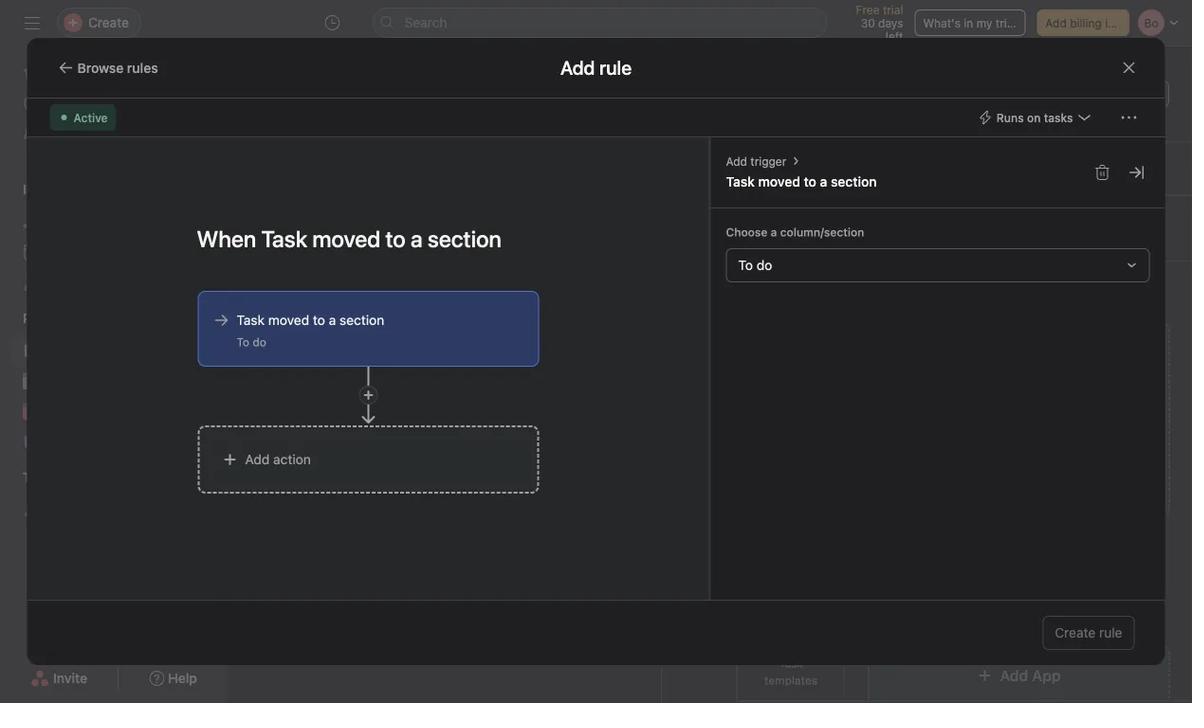 Task type: describe. For each thing, give the bounding box(es) containing it.
trial
[[883, 3, 903, 16]]

project
[[155, 343, 198, 359]]

0 vertical spatial task
[[726, 174, 755, 190]]

Draft project brief text field
[[299, 292, 418, 311]]

insights
[[23, 182, 72, 197]]

free trial 30 days left
[[856, 3, 903, 43]]

cross-functional project plan
[[49, 343, 227, 359]]

status field for titles cell
[[1122, 473, 1192, 508]]

customize
[[1104, 87, 1161, 101]]

add action
[[245, 452, 311, 468]]

tools
[[1086, 599, 1116, 615]]

share
[[1025, 87, 1056, 101]]

tasks inside global element
[[71, 95, 104, 111]]

my
[[49, 95, 68, 111]]

choose a column/section
[[726, 226, 864, 239]]

collapse task list for this section image
[[256, 442, 271, 457]]

to do button
[[726, 248, 1150, 283]]

1 vertical spatial to
[[313, 313, 325, 328]]

bo button
[[914, 83, 937, 105]]

due date
[[782, 207, 831, 220]]

most.
[[958, 620, 992, 635]]

0 vertical spatial section
[[831, 174, 877, 190]]

cross-
[[49, 343, 90, 359]]

column/section
[[780, 226, 864, 239]]

status
[[1131, 207, 1165, 220]]

bo
[[918, 87, 933, 101]]

schedule kickoff meeting cell
[[228, 318, 662, 353]]

date
[[807, 207, 831, 220]]

bob for draft project brief cell
[[696, 295, 717, 308]]

0 horizontal spatial task
[[237, 313, 265, 328]]

app
[[1032, 667, 1061, 685]]

1 vertical spatial task moved to a section
[[237, 313, 384, 328]]

home
[[49, 65, 86, 81]]

active
[[74, 111, 108, 124]]

tasks inside dropdown button
[[1044, 111, 1073, 124]]

rule
[[1099, 626, 1123, 641]]

task templates
[[764, 657, 818, 688]]

search button
[[372, 8, 828, 38]]

add for add billing info
[[1045, 16, 1067, 29]]

templates
[[764, 674, 818, 688]]

hide sidebar image
[[25, 15, 40, 30]]

completed checkbox for done
[[275, 479, 298, 502]]

integrated
[[902, 599, 965, 615]]

completed checkbox for to do
[[275, 290, 298, 313]]

completed image for to do
[[275, 290, 298, 313]]

uses
[[902, 620, 931, 635]]

inbox
[[49, 126, 83, 141]]

0 horizontal spatial moved
[[268, 313, 309, 328]]

action
[[273, 452, 311, 468]]

cross-functional project plan link
[[11, 336, 227, 366]]

build integrated workflows with the tools your team uses the most.
[[868, 599, 1147, 635]]

priority field for draft project brief cell
[[1009, 284, 1123, 319]]

my tasks
[[49, 95, 104, 111]]

free
[[856, 3, 880, 16]]

active button
[[50, 104, 116, 131]]

to do button
[[281, 243, 320, 277]]

priority
[[1018, 207, 1056, 220]]

invite button
[[18, 662, 100, 696]]

my tasks link
[[11, 88, 216, 119]]

add task…
[[304, 396, 368, 412]]

completed checkbox inside schedule kickoff meeting cell
[[275, 324, 298, 347]]

collapse task list for this section image
[[256, 252, 271, 267]]

to inside button
[[281, 251, 298, 269]]

browse rules
[[77, 60, 158, 75]]

what's in my trial? button
[[915, 9, 1026, 36]]

functional
[[90, 343, 151, 359]]

days
[[878, 16, 903, 29]]

cell inside "bob" row
[[774, 284, 888, 319]]

collaborators
[[895, 207, 968, 220]]

status field for draft project brief cell
[[1122, 284, 1192, 319]]

header done tree grid
[[228, 473, 1192, 543]]

billing
[[1070, 16, 1102, 29]]

add for add trigger
[[726, 155, 747, 168]]

completed image inside schedule kickoff meeting cell
[[275, 324, 298, 347]]

1 horizontal spatial the
[[1063, 599, 1083, 615]]

Add a name for this rule text field
[[184, 217, 539, 261]]

titles cell
[[228, 473, 662, 508]]

add rule
[[560, 56, 632, 79]]

inbox link
[[11, 119, 216, 149]]

info
[[1105, 16, 1125, 29]]

create rule
[[1055, 626, 1123, 641]]

0 vertical spatial a
[[820, 174, 827, 190]]

teams element
[[0, 461, 228, 529]]

team
[[868, 620, 898, 635]]

2 vertical spatial a
[[329, 313, 336, 328]]

add billing info button
[[1037, 9, 1130, 36]]

in
[[964, 16, 973, 29]]

completed image for done
[[275, 479, 298, 502]]

bob for schedule kickoff meeting cell
[[696, 329, 717, 342]]

down arrow image
[[362, 367, 375, 424]]

home link
[[11, 58, 216, 88]]

global element
[[0, 46, 228, 160]]

what's
[[923, 16, 961, 29]]

add to starred image
[[601, 73, 616, 88]]

assignee
[[670, 207, 718, 220]]

close side pane image
[[1129, 165, 1144, 180]]

my
[[977, 16, 992, 29]]

to inside dropdown button
[[738, 258, 753, 273]]

trial?
[[996, 16, 1022, 29]]

done
[[281, 441, 318, 459]]

runs on tasks button
[[969, 104, 1101, 131]]



Task type: vqa. For each thing, say whether or not it's contained in the screenshot.
Header Milestones tree grid
no



Task type: locate. For each thing, give the bounding box(es) containing it.
add app button
[[868, 646, 1170, 704]]

Share timeline with teammates text field
[[299, 360, 496, 379]]

2 bob row from the top
[[228, 318, 1192, 353]]

projects element
[[0, 302, 228, 461]]

to
[[804, 174, 817, 190], [313, 313, 325, 328]]

2 completed checkbox from the top
[[275, 324, 298, 347]]

tasks
[[71, 95, 104, 111], [1044, 111, 1073, 124]]

browse rules button
[[50, 55, 167, 81]]

task down collapse task list for this section image
[[237, 313, 265, 328]]

moved down the trigger
[[758, 174, 800, 190]]

completed image
[[275, 358, 298, 381]]

bob row down choose
[[228, 282, 1192, 320]]

to right plan
[[237, 336, 249, 349]]

1 horizontal spatial to do
[[281, 251, 320, 269]]

what's in my trial?
[[923, 16, 1022, 29]]

completed checkbox inside titles cell
[[275, 479, 298, 502]]

1 bob button from the top
[[670, 290, 770, 313]]

0 horizontal spatial tasks
[[71, 95, 104, 111]]

do
[[301, 251, 320, 269], [757, 258, 772, 273], [253, 336, 266, 349]]

2 horizontal spatial a
[[820, 174, 827, 190]]

completed image inside titles cell
[[275, 479, 298, 502]]

bob button
[[670, 290, 770, 313], [670, 324, 770, 347]]

1 vertical spatial bob
[[696, 329, 717, 342]]

task up templates
[[779, 657, 803, 671]]

Completed checkbox
[[275, 290, 298, 313], [275, 324, 298, 347], [275, 479, 298, 502]]

1 horizontal spatial task
[[726, 174, 755, 190]]

None text field
[[307, 64, 565, 98]]

the right with
[[1063, 599, 1083, 615]]

completed image down action at the left bottom
[[275, 479, 298, 502]]

choose
[[726, 226, 768, 239]]

1 horizontal spatial to
[[281, 251, 298, 269]]

add
[[1045, 16, 1067, 29], [726, 155, 747, 168], [304, 396, 328, 412], [245, 452, 270, 468], [1000, 667, 1028, 685]]

0 vertical spatial to
[[804, 174, 817, 190]]

bob button up add task… row
[[670, 324, 770, 347]]

task moved to a section
[[726, 174, 877, 190], [237, 313, 384, 328]]

cell
[[774, 284, 888, 319], [774, 318, 888, 353], [887, 318, 1010, 353], [774, 352, 888, 387], [887, 352, 1010, 387], [774, 473, 888, 508], [887, 473, 1010, 508]]

draft project brief cell
[[228, 284, 662, 319]]

add for add task…
[[304, 396, 328, 412]]

bob row up add task… row
[[228, 318, 1192, 353]]

completed image up completed icon
[[275, 324, 298, 347]]

search list box
[[372, 8, 828, 38]]

projects
[[23, 311, 74, 326]]

2 horizontal spatial to
[[738, 258, 753, 273]]

row
[[228, 195, 1192, 230], [250, 230, 1192, 231], [228, 352, 1192, 387], [228, 473, 1192, 508], [228, 507, 1192, 543]]

1 horizontal spatial do
[[301, 251, 320, 269]]

3 completed image from the top
[[275, 479, 298, 502]]

header to do tree grid
[[228, 282, 1192, 421]]

add left app
[[1000, 667, 1028, 685]]

moved
[[758, 174, 800, 190], [268, 313, 309, 328]]

2 horizontal spatial do
[[757, 258, 772, 273]]

Completed checkbox
[[275, 358, 298, 381]]

0 horizontal spatial to
[[313, 313, 325, 328]]

task
[[726, 174, 755, 190], [237, 313, 265, 328], [779, 657, 803, 671]]

1 vertical spatial a
[[771, 226, 777, 239]]

add left action at the left bottom
[[245, 452, 270, 468]]

trigger
[[751, 155, 787, 168]]

bob button for draft project brief cell
[[670, 290, 770, 313]]

bob up add task… row
[[696, 329, 717, 342]]

invite
[[53, 671, 87, 687]]

add trigger
[[726, 155, 787, 168]]

a down draft project brief text box
[[329, 313, 336, 328]]

bob down "assignee"
[[696, 295, 717, 308]]

row containing assignee
[[228, 195, 1192, 230]]

1 vertical spatial completed image
[[275, 324, 298, 347]]

customize button
[[1081, 81, 1169, 107]]

to down draft project brief text box
[[313, 313, 325, 328]]

2 vertical spatial completed checkbox
[[275, 479, 298, 502]]

add left task…
[[304, 396, 328, 412]]

add left billing
[[1045, 16, 1067, 29]]

1 vertical spatial task
[[237, 313, 265, 328]]

add billing info
[[1045, 16, 1125, 29]]

1 horizontal spatial section
[[831, 174, 877, 190]]

close this dialog image
[[1122, 60, 1137, 75]]

build
[[868, 599, 898, 615]]

team
[[23, 470, 57, 486]]

0 horizontal spatial task moved to a section
[[237, 313, 384, 328]]

1 vertical spatial bob button
[[670, 324, 770, 347]]

2 bob button from the top
[[670, 324, 770, 347]]

task inside task templates
[[779, 657, 803, 671]]

0 vertical spatial the
[[1063, 599, 1083, 615]]

0 horizontal spatial a
[[329, 313, 336, 328]]

moved up completed option
[[268, 313, 309, 328]]

to do
[[281, 251, 320, 269], [738, 258, 772, 273], [237, 336, 266, 349]]

0 vertical spatial bob button
[[670, 290, 770, 313]]

add inside button
[[304, 396, 328, 412]]

share timeline with teammates cell
[[228, 352, 662, 387]]

to do down choose
[[738, 258, 772, 273]]

Titles text field
[[299, 481, 342, 500]]

workflows
[[968, 599, 1030, 615]]

a right choose
[[771, 226, 777, 239]]

task…
[[332, 396, 368, 412]]

0 horizontal spatial section
[[340, 313, 384, 328]]

to down choose
[[738, 258, 753, 273]]

to
[[281, 251, 298, 269], [738, 258, 753, 273], [237, 336, 249, 349]]

runs on tasks
[[997, 111, 1073, 124]]

0 horizontal spatial to do
[[237, 336, 266, 349]]

0 vertical spatial completed checkbox
[[275, 290, 298, 313]]

to do right collapse task list for this section image
[[281, 251, 320, 269]]

the down integrated
[[934, 620, 954, 635]]

your
[[1120, 599, 1147, 615]]

do inside dropdown button
[[757, 258, 772, 273]]

bob button for schedule kickoff meeting cell
[[670, 324, 770, 347]]

task down add trigger button
[[726, 174, 755, 190]]

task moved to a section up due date
[[726, 174, 877, 190]]

bob
[[696, 295, 717, 308], [696, 329, 717, 342]]

completed image inside draft project brief cell
[[275, 290, 298, 313]]

1 vertical spatial moved
[[268, 313, 309, 328]]

add for add app
[[1000, 667, 1028, 685]]

section down draft project brief text box
[[340, 313, 384, 328]]

add another trigger image
[[363, 390, 374, 401]]

completed image down to do button
[[275, 290, 298, 313]]

share button
[[1001, 81, 1064, 107]]

insights button
[[0, 180, 72, 199]]

section
[[831, 174, 877, 190], [340, 313, 384, 328]]

1 horizontal spatial tasks
[[1044, 111, 1073, 124]]

to do right plan
[[237, 336, 266, 349]]

do down choose
[[757, 258, 772, 273]]

0 horizontal spatial to
[[237, 336, 249, 349]]

1 vertical spatial section
[[340, 313, 384, 328]]

projects button
[[0, 309, 74, 328]]

left
[[886, 29, 903, 43]]

priority field for share timeline with teammates cell
[[1009, 352, 1123, 387]]

with
[[1034, 599, 1059, 615]]

create rule button
[[1043, 617, 1135, 651]]

2 bob from the top
[[696, 329, 717, 342]]

trash item image
[[1095, 165, 1110, 180]]

1 completed image from the top
[[275, 290, 298, 313]]

0 vertical spatial bob
[[696, 295, 717, 308]]

0 vertical spatial completed image
[[275, 290, 298, 313]]

status field for schedule kickoff meeting cell
[[1122, 318, 1192, 353]]

1 horizontal spatial to
[[804, 174, 817, 190]]

runs
[[997, 111, 1024, 124]]

add task… button
[[304, 394, 368, 414]]

1 completed checkbox from the top
[[275, 290, 298, 313]]

plan
[[202, 343, 227, 359]]

priority field for schedule kickoff meeting cell
[[1009, 318, 1123, 353]]

task moved to a section down draft project brief text box
[[237, 313, 384, 328]]

completed checkbox inside draft project brief cell
[[275, 290, 298, 313]]

2 completed image from the top
[[275, 324, 298, 347]]

0 vertical spatial task moved to a section
[[726, 174, 877, 190]]

do inside button
[[301, 251, 320, 269]]

status field for share timeline with teammates cell
[[1122, 352, 1192, 387]]

do right plan
[[253, 336, 266, 349]]

1 vertical spatial the
[[934, 620, 954, 635]]

bob button down choose
[[670, 290, 770, 313]]

add for add action
[[245, 452, 270, 468]]

1 horizontal spatial a
[[771, 226, 777, 239]]

a
[[820, 174, 827, 190], [771, 226, 777, 239], [329, 313, 336, 328]]

add left the trigger
[[726, 155, 747, 168]]

1 bob row from the top
[[228, 282, 1192, 320]]

add trigger button
[[726, 153, 787, 170]]

bob row
[[228, 282, 1192, 320], [228, 318, 1192, 353]]

due
[[782, 207, 804, 220]]

on
[[1027, 111, 1041, 124]]

to up due date
[[804, 174, 817, 190]]

rules
[[868, 269, 907, 287]]

add task… row
[[228, 386, 1192, 421]]

2 horizontal spatial to do
[[738, 258, 772, 273]]

team button
[[0, 469, 57, 488]]

3 completed checkbox from the top
[[275, 479, 298, 502]]

completed checkbox down action at the left bottom
[[275, 479, 298, 502]]

completed image
[[275, 290, 298, 313], [275, 324, 298, 347], [275, 479, 298, 502]]

a up date
[[820, 174, 827, 190]]

completed checkbox down to do button
[[275, 290, 298, 313]]

0 horizontal spatial the
[[934, 620, 954, 635]]

done button
[[281, 433, 318, 467]]

search
[[405, 15, 447, 30]]

priority field for titles cell
[[1009, 473, 1123, 508]]

0 horizontal spatial do
[[253, 336, 266, 349]]

add app
[[1000, 667, 1061, 685]]

1 horizontal spatial moved
[[758, 174, 800, 190]]

2 vertical spatial task
[[779, 657, 803, 671]]

do right collapse task list for this section image
[[301, 251, 320, 269]]

2 vertical spatial completed image
[[275, 479, 298, 502]]

insights element
[[0, 173, 228, 302]]

completed checkbox up completed icon
[[275, 324, 298, 347]]

to do inside dropdown button
[[738, 258, 772, 273]]

1 bob from the top
[[696, 295, 717, 308]]

1 horizontal spatial task moved to a section
[[726, 174, 877, 190]]

create
[[1055, 626, 1096, 641]]

30
[[861, 16, 875, 29]]

to right collapse task list for this section image
[[281, 251, 298, 269]]

Schedule kickoff meeting text field
[[299, 326, 463, 345]]

0 vertical spatial moved
[[758, 174, 800, 190]]

section up date
[[831, 174, 877, 190]]

2 horizontal spatial task
[[779, 657, 803, 671]]

1 vertical spatial completed checkbox
[[275, 324, 298, 347]]



